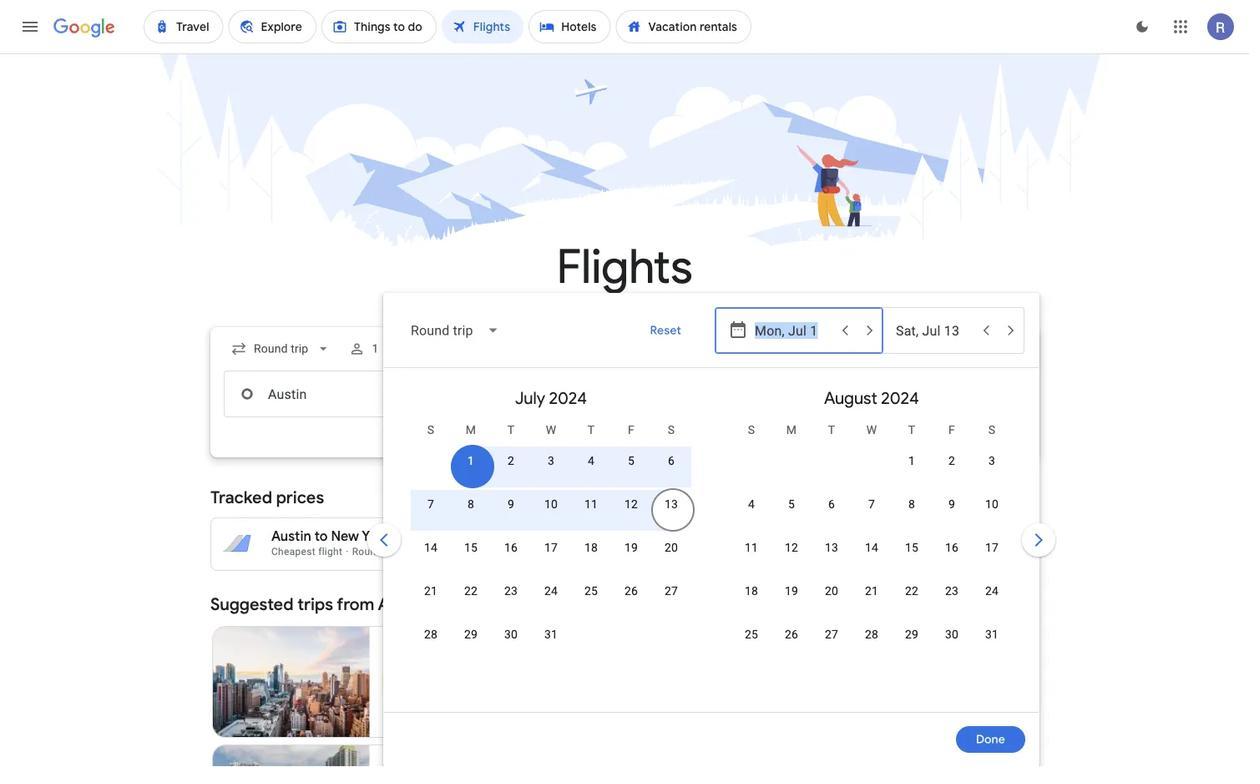 Task type: describe. For each thing, give the bounding box(es) containing it.
row containing 21
[[411, 575, 691, 623]]

sun, jul 14 element
[[424, 539, 438, 556]]

1 inside popup button
[[372, 342, 379, 356]]

tue, jul 9 element
[[508, 496, 514, 513]]

round trip for dallas to toronto
[[943, 546, 992, 558]]

25 for thu, jul 25 element on the left
[[584, 584, 598, 598]]

13 for the tue, aug 13 element on the bottom of page
[[825, 541, 838, 554]]

2 button for august 2024
[[932, 453, 972, 493]]

august
[[824, 387, 877, 409]]

0 vertical spatial 18 button
[[571, 539, 611, 580]]

154 US dollars text field
[[439, 528, 468, 545]]

0 horizontal spatial 19 button
[[611, 539, 651, 580]]

1 17 button from the left
[[531, 539, 571, 580]]

6 for sat, jul 6 element
[[668, 454, 675, 468]]

austin to new york or newark
[[271, 528, 457, 545]]

2 return text field from the top
[[896, 372, 1011, 417]]

sun, aug 4 element
[[748, 496, 755, 513]]

row containing 28
[[411, 619, 571, 666]]

1 horizontal spatial 27 button
[[812, 626, 852, 666]]

mon, aug 26 element
[[785, 626, 798, 643]]

13 button inside august 2024 row group
[[812, 539, 852, 580]]

dallas to chicago
[[550, 528, 659, 545]]

trips
[[297, 594, 333, 615]]

august 2024
[[824, 387, 919, 409]]

2 14 button from the left
[[852, 539, 892, 580]]

$154 for 154 us dollars text field
[[439, 528, 468, 545]]

0 vertical spatial 26 button
[[611, 583, 651, 623]]

fri, aug 9 element
[[949, 496, 955, 513]]

19 for fri, jul 19 element
[[625, 541, 638, 554]]

22 for thu, aug 22 element
[[905, 584, 919, 598]]

11 for thu, jul 11 element
[[584, 497, 598, 511]]

done
[[976, 732, 1005, 747]]

26 for the mon, aug 26 element
[[785, 628, 798, 641]]

16 for the tue, jul 16 element
[[504, 541, 518, 554]]

$82
[[726, 544, 746, 558]]

 image inside tracked prices region
[[589, 546, 592, 558]]

sat, jul 6 element
[[668, 453, 675, 469]]

round trip for dallas to chicago
[[596, 546, 644, 558]]

to for toronto
[[869, 528, 882, 545]]

f for august 2024
[[949, 423, 955, 437]]

10 for the wed, jul 10 element
[[544, 497, 558, 511]]

none text field inside "flight" search box
[[224, 371, 459, 418]]

explore destinations
[[906, 597, 1019, 612]]

mon, jul 1, departure date. element
[[468, 453, 474, 469]]

2 23 button from the left
[[932, 583, 972, 623]]

mon, aug 12 element
[[785, 539, 798, 556]]

tracked prices
[[210, 487, 324, 508]]

thu, aug 29 element
[[905, 626, 919, 643]]

4 t from the left
[[908, 423, 915, 437]]

explore for explore
[[616, 448, 657, 463]]

5 for 'fri, jul 5' element
[[628, 454, 635, 468]]

grid inside "flight" search box
[[391, 375, 1032, 722]]

1 round from the left
[[352, 546, 382, 558]]

july 2024
[[515, 387, 587, 409]]

2 22 button from the left
[[892, 583, 932, 623]]

18 for sun, aug 18 element
[[745, 584, 758, 598]]

$1,206
[[988, 544, 1025, 558]]

2 29 button from the left
[[892, 626, 932, 666]]

2 17 button from the left
[[972, 539, 1012, 580]]

1 14 button from the left
[[411, 539, 451, 580]]

thu, aug 8 element
[[908, 496, 915, 513]]

sun, jul 7 element
[[428, 496, 434, 513]]

sat, jul 13, return date. element
[[665, 496, 678, 513]]

to for new
[[315, 528, 328, 545]]

1 vertical spatial 12 button
[[772, 539, 812, 580]]

thu, jul 18 element
[[584, 539, 598, 556]]

fri, aug 16 element
[[945, 539, 959, 556]]

thu, jul 4 element
[[588, 453, 595, 469]]

8 for thu, aug 8 element
[[908, 497, 915, 511]]

19 for mon, aug 19 element
[[785, 584, 798, 598]]

1 departure text field from the top
[[755, 308, 832, 353]]

wed, aug 14 element
[[865, 539, 879, 556]]

18 for thu, jul 18 element
[[584, 541, 598, 554]]

0 horizontal spatial 4 button
[[571, 453, 611, 493]]

fri, aug 2 element
[[949, 453, 955, 469]]

dec
[[383, 658, 404, 672]]

row containing 7
[[411, 488, 691, 536]]

16 button inside august 2024 row group
[[932, 539, 972, 580]]

1 button for july 2024
[[451, 453, 491, 493]]

$1,208 $1,206
[[984, 528, 1025, 558]]

25 for sun, aug 25 element
[[745, 628, 758, 641]]

2024 for august 2024
[[881, 387, 919, 409]]

2 t from the left
[[588, 423, 595, 437]]

0 vertical spatial 5 button
[[611, 453, 651, 493]]

destinations
[[950, 597, 1019, 612]]

0 horizontal spatial 27 button
[[651, 583, 691, 623]]

next image
[[1019, 520, 1059, 560]]

2 for august 2024
[[949, 454, 955, 468]]

2024 for july 2024
[[549, 387, 587, 409]]

$1,208
[[984, 528, 1025, 545]]

88 US dollars text field
[[723, 528, 746, 545]]

1 t from the left
[[507, 423, 515, 437]]

17 for sat, aug 17 "element"
[[985, 541, 999, 554]]

3 for august 2024
[[989, 454, 995, 468]]

9 for tue, jul 9 element
[[508, 497, 514, 511]]

1 horizontal spatial 4 button
[[731, 496, 772, 536]]

2 10 button from the left
[[972, 496, 1012, 536]]

1 vertical spatial 25 button
[[731, 626, 772, 666]]

27 for sat, jul 27 element
[[665, 584, 678, 598]]

mon, aug 19 element
[[785, 583, 798, 600]]

2 departure text field from the top
[[755, 372, 870, 417]]

1 15 button from the left
[[451, 539, 491, 580]]

reset
[[650, 323, 681, 338]]

tracked prices region
[[210, 478, 1039, 571]]

1 8 button from the left
[[451, 496, 491, 536]]

done button
[[956, 720, 1025, 760]]

sun, aug 11 element
[[745, 539, 758, 556]]

thu, aug 15 element
[[905, 539, 919, 556]]

wed, jul 17 element
[[544, 539, 558, 556]]

17 for wed, jul 17 element on the left
[[544, 541, 558, 554]]

23 for tue, jul 23 element
[[504, 584, 518, 598]]

tue, aug 13 element
[[825, 539, 838, 556]]

tracked
[[210, 487, 272, 508]]

1 vertical spatial 6 button
[[812, 496, 852, 536]]

sat, aug 24 element
[[985, 583, 999, 600]]

flights
[[557, 238, 693, 297]]

10 – 19
[[407, 658, 446, 672]]

row containing 4
[[731, 488, 1012, 536]]

Flight search field
[[197, 293, 1059, 767]]

sat, jul 20 element
[[665, 539, 678, 556]]

1 s from the left
[[427, 423, 434, 437]]

1 button for august 2024
[[892, 453, 932, 493]]

16 for fri, aug 16 element
[[945, 541, 959, 554]]

american
[[889, 546, 934, 558]]

frontier
[[550, 546, 586, 558]]

prices
[[276, 487, 324, 508]]

0 horizontal spatial 6 button
[[651, 453, 691, 493]]

fri, jul 26 element
[[625, 583, 638, 600]]

thu, jul 25 element
[[584, 583, 598, 600]]

1 22 button from the left
[[451, 583, 491, 623]]

22 for mon, jul 22 element at the left bottom of the page
[[464, 584, 478, 598]]

28 for wed, aug 28 element
[[865, 628, 879, 641]]

m for july 2024
[[466, 423, 476, 437]]

trip for dallas to toronto
[[976, 546, 992, 558]]

2 15 button from the left
[[892, 539, 932, 580]]

1 7 button from the left
[[411, 496, 451, 536]]

cheapest flight
[[271, 546, 343, 558]]

tue, jul 30 element
[[504, 626, 518, 643]]

from
[[337, 594, 374, 615]]

or
[[393, 528, 406, 545]]

82 US dollars text field
[[726, 544, 746, 558]]

july 2024 row group
[[391, 375, 711, 706]]

tue, aug 27 element
[[825, 626, 838, 643]]

8 for mon, jul 8 element
[[468, 497, 474, 511]]

24 for wed, jul 24 element
[[544, 584, 558, 598]]

austin inside suggested trips from austin region
[[378, 594, 427, 615]]

suggested trips from austin
[[210, 594, 427, 615]]

m for august 2024
[[786, 423, 797, 437]]

dallas to toronto
[[828, 528, 933, 545]]

1 horizontal spatial 18 button
[[731, 583, 772, 623]]

explore destinations button
[[886, 591, 1039, 618]]

1 vertical spatial 26 button
[[772, 626, 812, 666]]

6 for tue, aug 6 element
[[828, 497, 835, 511]]

28 for sun, jul 28 element
[[424, 628, 438, 641]]

wed, jul 3 element
[[548, 453, 554, 469]]

dallas for dallas to chicago
[[550, 528, 587, 545]]

tue, jul 2 element
[[508, 453, 514, 469]]

w for august
[[867, 423, 877, 437]]

28 button inside august 2024 row group
[[852, 626, 892, 666]]

1206 US dollars text field
[[988, 544, 1025, 558]]

thu, aug 22 element
[[905, 583, 919, 600]]

0 vertical spatial 12 button
[[611, 496, 651, 536]]

10 for sat, aug 10 element
[[985, 497, 999, 511]]

1 24 button from the left
[[531, 583, 571, 623]]

previous image
[[364, 520, 404, 560]]

2 for july 2024
[[508, 454, 514, 468]]

11 for sun, aug 11 element
[[745, 541, 758, 554]]

2 24 button from the left
[[972, 583, 1012, 623]]

row containing 18
[[731, 575, 1012, 623]]

1 horizontal spatial 20 button
[[812, 583, 852, 623]]

wed, jul 24 element
[[544, 583, 558, 600]]

1 vertical spatial 5 button
[[772, 496, 812, 536]]



Task type: vqa. For each thing, say whether or not it's contained in the screenshot.


Task type: locate. For each thing, give the bounding box(es) containing it.
1 horizontal spatial 2 button
[[932, 453, 972, 493]]

view all
[[977, 490, 1019, 505]]

s up sun, aug 4 element in the right bottom of the page
[[748, 423, 755, 437]]

21 left mon, jul 22 element at the left bottom of the page
[[424, 584, 438, 598]]

w inside july 2024 row group
[[546, 423, 556, 437]]

29 inside august 2024 row group
[[905, 628, 919, 641]]

26 button
[[611, 583, 651, 623], [772, 626, 812, 666]]

mon, jul 29 element
[[464, 626, 478, 643]]

explore inside "flight" search box
[[616, 448, 657, 463]]

12 inside august 2024 row group
[[785, 541, 798, 554]]

31
[[544, 628, 558, 641], [985, 628, 999, 641]]

23 button
[[491, 583, 531, 623], [932, 583, 972, 623]]

18 button
[[571, 539, 611, 580], [731, 583, 772, 623]]

f
[[628, 423, 635, 437], [949, 423, 955, 437]]

13 button up "tue, aug 20" element
[[812, 539, 852, 580]]

11
[[584, 497, 598, 511], [745, 541, 758, 554]]

5
[[628, 454, 635, 468], [788, 497, 795, 511]]

1 2 button from the left
[[491, 453, 531, 493]]

$154 inside tracked prices region
[[439, 528, 468, 545]]

round down austin to new york or newark
[[352, 546, 382, 558]]

2 17 from the left
[[985, 541, 999, 554]]

row containing 11
[[731, 532, 1012, 580]]

t
[[507, 423, 515, 437], [588, 423, 595, 437], [828, 423, 835, 437], [908, 423, 915, 437]]

1 3 from the left
[[548, 454, 554, 468]]

15 inside july 2024 row group
[[464, 541, 478, 554]]

2 button up tue, jul 9 element
[[491, 453, 531, 493]]

5 inside row
[[788, 497, 795, 511]]

8 up toronto at the right of the page
[[908, 497, 915, 511]]

30 button left wed, jul 31 element
[[491, 626, 531, 666]]

2 2024 from the left
[[881, 387, 919, 409]]

28 left thu, aug 29 'element'
[[865, 628, 879, 641]]

sun, jul 28 element
[[424, 626, 438, 643]]

None field
[[397, 311, 513, 351], [224, 334, 338, 364], [397, 311, 513, 351], [224, 334, 338, 364]]

2
[[508, 454, 514, 468], [949, 454, 955, 468]]

1 horizontal spatial 24 button
[[972, 583, 1012, 623]]

flight
[[318, 546, 343, 558]]

9 inside july 2024 row group
[[508, 497, 514, 511]]

26 left the tue, aug 27 element at the right
[[785, 628, 798, 641]]

2 28 button from the left
[[852, 626, 892, 666]]

2 28 from the left
[[865, 628, 879, 641]]

20 button up sat, jul 27 element
[[651, 539, 691, 580]]

1 vertical spatial 19
[[785, 584, 798, 598]]

1
[[372, 342, 379, 356], [468, 454, 474, 468], [908, 454, 915, 468]]

24 for sat, aug 24 element
[[985, 584, 999, 598]]

12 button
[[611, 496, 651, 536], [772, 539, 812, 580]]

1 horizontal spatial 29
[[905, 628, 919, 641]]

$88
[[723, 528, 746, 545]]

27
[[665, 584, 678, 598], [825, 628, 838, 641]]

1 29 from the left
[[464, 628, 478, 641]]

10 inside july 2024 row group
[[544, 497, 558, 511]]

1 horizontal spatial 30
[[945, 628, 959, 641]]

1 f from the left
[[628, 423, 635, 437]]

Departure text field
[[755, 308, 832, 353], [755, 372, 870, 417]]

fri, aug 23 element
[[945, 583, 959, 600]]

2 31 button from the left
[[972, 626, 1012, 666]]

9 button
[[491, 496, 531, 536], [932, 496, 972, 536]]

1 30 button from the left
[[491, 626, 531, 666]]

13 inside august 2024 row group
[[825, 541, 838, 554]]

2 m from the left
[[786, 423, 797, 437]]

1 horizontal spatial 5 button
[[772, 496, 812, 536]]

trip down or
[[385, 546, 400, 558]]

austin
[[271, 528, 311, 545], [378, 594, 427, 615]]

0 horizontal spatial m
[[466, 423, 476, 437]]

12 button up mon, aug 19 element
[[772, 539, 812, 580]]

29 for thu, aug 29 'element'
[[905, 628, 919, 641]]

cheapest
[[271, 546, 316, 558]]

29 left fri, aug 30 element
[[905, 628, 919, 641]]

2 16 from the left
[[945, 541, 959, 554]]

tue, jul 16 element
[[504, 539, 518, 556]]

1 30 from the left
[[504, 628, 518, 641]]

30
[[504, 628, 518, 641], [945, 628, 959, 641]]

4 inside row
[[748, 497, 755, 511]]

2 f from the left
[[949, 423, 955, 437]]

f for july 2024
[[628, 423, 635, 437]]

7 button up wed, aug 14 element
[[852, 496, 892, 536]]

w up wed, jul 3 element
[[546, 423, 556, 437]]

1 24 from the left
[[544, 584, 558, 598]]

26 button left the tue, aug 27 element at the right
[[772, 626, 812, 666]]

0 horizontal spatial 7
[[428, 497, 434, 511]]

19 button up the mon, aug 26 element
[[772, 583, 812, 623]]

7
[[428, 497, 434, 511], [868, 497, 875, 511]]

dallas for dallas to toronto
[[828, 528, 865, 545]]

13 inside july 2024 row group
[[665, 497, 678, 511]]

1 17 from the left
[[544, 541, 558, 554]]

2 1 button from the left
[[892, 453, 932, 493]]

19
[[625, 541, 638, 554], [785, 584, 798, 598]]

8 inside july 2024 row group
[[468, 497, 474, 511]]

7 up newark
[[428, 497, 434, 511]]

1 return text field from the top
[[896, 308, 973, 353]]

12 right sun, aug 11 element
[[785, 541, 798, 554]]

1 horizontal spatial 6
[[828, 497, 835, 511]]

fri, jul 5 element
[[628, 453, 635, 469]]

10 left all
[[985, 497, 999, 511]]

2 31 from the left
[[985, 628, 999, 641]]

13 button inside july 2024 row group
[[651, 496, 691, 536]]

1 dallas from the left
[[550, 528, 587, 545]]

1 horizontal spatial 2024
[[881, 387, 919, 409]]

5 button
[[611, 453, 651, 493], [772, 496, 812, 536]]

17 inside august 2024 row group
[[985, 541, 999, 554]]

21 right "tue, aug 20" element
[[865, 584, 879, 598]]

wed, jul 31 element
[[544, 626, 558, 643]]

2 3 from the left
[[989, 454, 995, 468]]

1 horizontal spatial austin
[[378, 594, 427, 615]]

york left or
[[362, 528, 390, 545]]

21 for the wed, aug 21 element
[[865, 584, 879, 598]]

1 vertical spatial york
[[414, 640, 442, 657]]

1 horizontal spatial 12 button
[[772, 539, 812, 580]]

19 button
[[611, 539, 651, 580], [772, 583, 812, 623]]

1 23 button from the left
[[491, 583, 531, 623]]

round down the dallas to chicago
[[596, 546, 625, 558]]

6 right 'fri, jul 5' element
[[668, 454, 675, 468]]

row containing 25
[[731, 619, 1012, 666]]

2 30 button from the left
[[932, 626, 972, 666]]

23 button up tue, jul 30 element
[[491, 583, 531, 623]]

1208 US dollars text field
[[984, 528, 1025, 545]]

30 inside august 2024 row group
[[945, 628, 959, 641]]

1 horizontal spatial 27
[[825, 628, 838, 641]]

20 for sat, jul 20 element
[[665, 541, 678, 554]]

3 button up the wed, jul 10 element
[[531, 453, 571, 493]]

1 horizontal spatial 10 button
[[972, 496, 1012, 536]]

21 inside august 2024 row group
[[865, 584, 879, 598]]

3 for july 2024
[[548, 454, 554, 468]]

thu, jul 11 element
[[584, 496, 598, 513]]

2 23 from the left
[[945, 584, 959, 598]]

sun, aug 25 element
[[745, 626, 758, 643]]

0 vertical spatial new
[[331, 528, 359, 545]]

new up "flight"
[[331, 528, 359, 545]]

1 horizontal spatial 13 button
[[812, 539, 852, 580]]

2 22 from the left
[[905, 584, 919, 598]]

4 button
[[571, 453, 611, 493], [731, 496, 772, 536]]

1 horizontal spatial 12
[[785, 541, 798, 554]]

1 7 from the left
[[428, 497, 434, 511]]

1 horizontal spatial 17
[[985, 541, 999, 554]]

27 button
[[651, 583, 691, 623], [812, 626, 852, 666]]

2024 right july
[[549, 387, 587, 409]]

0 vertical spatial 12
[[625, 497, 638, 511]]

5 for 'mon, aug 5' element on the right
[[788, 497, 795, 511]]

28
[[424, 628, 438, 641], [865, 628, 879, 641]]

13 button up sat, jul 20 element
[[651, 496, 691, 536]]

19 inside july 2024 row group
[[625, 541, 638, 554]]

2 21 from the left
[[865, 584, 879, 598]]

5 inside july 2024 row group
[[628, 454, 635, 468]]

w down august 2024
[[867, 423, 877, 437]]

21
[[424, 584, 438, 598], [865, 584, 879, 598]]

16
[[504, 541, 518, 554], [945, 541, 959, 554]]

1 horizontal spatial 28
[[865, 628, 879, 641]]

view
[[977, 490, 1004, 505]]

1 for august 2024
[[908, 454, 915, 468]]

15 inside august 2024 row group
[[905, 541, 919, 554]]

28 up 10 – 19
[[424, 628, 438, 641]]

1 vertical spatial 19 button
[[772, 583, 812, 623]]

7 button
[[411, 496, 451, 536], [852, 496, 892, 536]]

8 button up mon, jul 15 element
[[451, 496, 491, 536]]

new inside tracked prices region
[[331, 528, 359, 545]]

1 horizontal spatial 16
[[945, 541, 959, 554]]

0 vertical spatial 6
[[668, 454, 675, 468]]

2 2 button from the left
[[932, 453, 972, 493]]

2 right mon, jul 1, departure date. element
[[508, 454, 514, 468]]

27 inside august 2024 row group
[[825, 628, 838, 641]]

wed, jul 10 element
[[544, 496, 558, 513]]

8 button
[[451, 496, 491, 536], [892, 496, 932, 536]]

28 inside august 2024 row group
[[865, 628, 879, 641]]

0 horizontal spatial 10
[[544, 497, 558, 511]]

tue, jul 23 element
[[504, 583, 518, 600]]

4 left 'mon, aug 5' element on the right
[[748, 497, 755, 511]]

1 horizontal spatial 9
[[949, 497, 955, 511]]

7 for wed, aug 7 element
[[868, 497, 875, 511]]

15 right wed, aug 14 element
[[905, 541, 919, 554]]

1 vertical spatial 6
[[828, 497, 835, 511]]

1 21 button from the left
[[411, 583, 451, 623]]

5 left tue, aug 6 element
[[788, 497, 795, 511]]

s
[[427, 423, 434, 437], [668, 423, 675, 437], [748, 423, 755, 437], [988, 423, 996, 437]]

3
[[548, 454, 554, 468], [989, 454, 995, 468]]

0 horizontal spatial 28
[[424, 628, 438, 641]]

7 up 'dallas to toronto'
[[868, 497, 875, 511]]

25 button left "fri, jul 26" element
[[571, 583, 611, 623]]

18 inside august 2024 row group
[[745, 584, 758, 598]]

20 down air
[[825, 584, 838, 598]]

11 inside july 2024 row group
[[584, 497, 598, 511]]

12 button up fri, jul 19 element
[[611, 496, 651, 536]]

tue, aug 6 element
[[828, 496, 835, 513]]

3 button up sat, aug 10 element
[[972, 453, 1012, 493]]

1 9 from the left
[[508, 497, 514, 511]]

0 horizontal spatial 7 button
[[411, 496, 451, 536]]

2 10 from the left
[[985, 497, 999, 511]]

31 inside july 2024 row group
[[544, 628, 558, 641]]

6 right 'mon, aug 5' element on the right
[[828, 497, 835, 511]]

round for dallas to chicago
[[596, 546, 625, 558]]

0 vertical spatial 26
[[625, 584, 638, 598]]

25 button
[[571, 583, 611, 623], [731, 626, 772, 666]]

8 button up the thu, aug 15 element at the right of the page
[[892, 496, 932, 536]]

31 inside august 2024 row group
[[985, 628, 999, 641]]

25
[[584, 584, 598, 598], [745, 628, 758, 641]]

1 14 from the left
[[424, 541, 438, 554]]

to for chicago
[[590, 528, 604, 545]]

1 horizontal spatial f
[[949, 423, 955, 437]]

8 up 154 us dollars text field
[[468, 497, 474, 511]]

chicago
[[606, 528, 659, 545]]

5 button up fri, jul 12 element
[[611, 453, 651, 493]]

30 for tue, jul 30 element
[[504, 628, 518, 641]]

0 horizontal spatial 22
[[464, 584, 478, 598]]

york up 10 – 19
[[414, 640, 442, 657]]

1 10 button from the left
[[531, 496, 571, 536]]

14 for sun, jul 14 element
[[424, 541, 438, 554]]

18 button up thu, jul 25 element on the left
[[571, 539, 611, 580]]

1 vertical spatial 13 button
[[812, 539, 852, 580]]

2 24 from the left
[[985, 584, 999, 598]]

19 button up "fri, jul 26" element
[[611, 539, 651, 580]]

wed, aug 21 element
[[865, 583, 879, 600]]

14 button
[[411, 539, 451, 580], [852, 539, 892, 580]]

grid containing july 2024
[[391, 375, 1032, 722]]

23 inside august 2024 row group
[[945, 584, 959, 598]]

15 button up thu, aug 22 element
[[892, 539, 932, 580]]

22 button
[[451, 583, 491, 623], [892, 583, 932, 623]]

0 vertical spatial 4
[[588, 454, 595, 468]]

0 horizontal spatial 17 button
[[531, 539, 571, 580]]

w for july
[[546, 423, 556, 437]]

all
[[1006, 490, 1019, 505]]

30 inside july 2024 row group
[[504, 628, 518, 641]]

13 left the canada at right bottom
[[825, 541, 838, 554]]

16 inside july 2024 row group
[[504, 541, 518, 554]]

9 inside august 2024 row group
[[949, 497, 955, 511]]

m inside july 2024 row group
[[466, 423, 476, 437]]

0 vertical spatial return text field
[[896, 308, 973, 353]]

2 7 button from the left
[[852, 496, 892, 536]]

0 horizontal spatial 24
[[544, 584, 558, 598]]

14 for wed, aug 14 element
[[865, 541, 879, 554]]

new inside new york dec 10 – 19
[[383, 640, 411, 657]]

m inside august 2024 row group
[[786, 423, 797, 437]]

4 for sun, aug 4 element in the right bottom of the page
[[748, 497, 755, 511]]

0 horizontal spatial 25 button
[[571, 583, 611, 623]]

sat, aug 17 element
[[985, 539, 999, 556]]

26 for "fri, jul 26" element
[[625, 584, 638, 598]]

1 3 button from the left
[[531, 453, 571, 493]]

m
[[466, 423, 476, 437], [786, 423, 797, 437]]

0 vertical spatial 18
[[584, 541, 598, 554]]

2 round from the left
[[596, 546, 625, 558]]

2024
[[549, 387, 587, 409], [881, 387, 919, 409]]

25 button left the mon, aug 26 element
[[731, 626, 772, 666]]

2 trip from the left
[[628, 546, 644, 558]]

thu, aug 1 element
[[908, 453, 915, 469]]

canada
[[844, 546, 879, 558]]

5 left sat, jul 6 element
[[628, 454, 635, 468]]

16 right the thu, aug 15 element at the right of the page
[[945, 541, 959, 554]]

mon, aug 5 element
[[788, 496, 795, 513]]

mon, jul 15 element
[[464, 539, 478, 556]]

16 left wed, jul 17 element on the left
[[504, 541, 518, 554]]

1 round trip from the left
[[352, 546, 400, 558]]

2 to from the left
[[590, 528, 604, 545]]

1 button up thu, aug 8 element
[[892, 453, 932, 493]]

13 for sat, jul 13, return date. element
[[665, 497, 678, 511]]

0 vertical spatial 5
[[628, 454, 635, 468]]

0 horizontal spatial 20 button
[[651, 539, 691, 580]]

25 inside july 2024 row group
[[584, 584, 598, 598]]

19 inside august 2024 row group
[[785, 584, 798, 598]]

12 up chicago
[[625, 497, 638, 511]]

1 horizontal spatial 3 button
[[972, 453, 1012, 493]]

1 vertical spatial new
[[383, 640, 411, 657]]

3 button for july 2024
[[531, 453, 571, 493]]

3 inside july 2024 row group
[[548, 454, 554, 468]]

31 button
[[531, 626, 571, 666], [972, 626, 1012, 666]]

1 vertical spatial $154
[[566, 712, 592, 727]]

25 inside august 2024 row group
[[745, 628, 758, 641]]

2 3 button from the left
[[972, 453, 1012, 493]]

18 left mon, aug 19 element
[[745, 584, 758, 598]]

24 right fri, aug 23 element
[[985, 584, 999, 598]]

0 horizontal spatial 8 button
[[451, 496, 491, 536]]

sat, aug 10 element
[[985, 496, 999, 513]]

29 inside july 2024 row group
[[464, 628, 478, 641]]

18 right wed, jul 17 element on the left
[[584, 541, 598, 554]]

1 vertical spatial 11 button
[[731, 539, 772, 580]]

6 inside july 2024 row group
[[668, 454, 675, 468]]

1 horizontal spatial 25
[[745, 628, 758, 641]]

2 9 button from the left
[[932, 496, 972, 536]]

15 for mon, jul 15 element
[[464, 541, 478, 554]]

24 button
[[531, 583, 571, 623], [972, 583, 1012, 623]]

round for dallas to toronto
[[943, 546, 973, 558]]

f inside august 2024 row group
[[949, 423, 955, 437]]

9 left view
[[949, 497, 955, 511]]

1 9 button from the left
[[491, 496, 531, 536]]

2 15 from the left
[[905, 541, 919, 554]]

29 left tue, jul 30 element
[[464, 628, 478, 641]]

1 button up mon, jul 8 element
[[451, 453, 491, 493]]

2 14 from the left
[[865, 541, 879, 554]]

29 for the 'mon, jul 29' element on the left bottom of the page
[[464, 628, 478, 641]]

sun, jul 21 element
[[424, 583, 438, 600]]

30 button inside july 2024 row group
[[491, 626, 531, 666]]

0 horizontal spatial 10 button
[[531, 496, 571, 536]]

$154 for 154 us dollars text box
[[566, 712, 592, 727]]

trip for dallas to chicago
[[628, 546, 644, 558]]

12 inside july 2024 row group
[[625, 497, 638, 511]]

20 button
[[651, 539, 691, 580], [812, 583, 852, 623]]

s up sat, jul 6 element
[[668, 423, 675, 437]]

2 horizontal spatial round trip
[[943, 546, 992, 558]]

2 button up fri, aug 9 element
[[932, 453, 972, 493]]

16 inside august 2024 row group
[[945, 541, 959, 554]]

july
[[515, 387, 545, 409]]

14 inside july 2024 row group
[[424, 541, 438, 554]]

26 button left sat, jul 27 element
[[611, 583, 651, 623]]

0 horizontal spatial 19
[[625, 541, 638, 554]]

2 8 from the left
[[908, 497, 915, 511]]

newark
[[409, 528, 457, 545]]

23
[[504, 584, 518, 598], [945, 584, 959, 598]]

 image
[[589, 546, 592, 558]]

3 t from the left
[[828, 423, 835, 437]]

1 31 button from the left
[[531, 626, 571, 666]]

1 button
[[342, 329, 409, 369]]

york inside tracked prices region
[[362, 528, 390, 545]]

2 29 from the left
[[905, 628, 919, 641]]

9 button up the tue, jul 16 element
[[491, 496, 531, 536]]

21 for sun, jul 21 element
[[424, 584, 438, 598]]

31 for wed, jul 31 element
[[544, 628, 558, 641]]

7 button up sun, jul 14 element
[[411, 496, 451, 536]]

7 for "sun, jul 7" element
[[428, 497, 434, 511]]

explore button
[[579, 439, 670, 473]]

0 horizontal spatial 18
[[584, 541, 598, 554]]

0 vertical spatial york
[[362, 528, 390, 545]]

3 round trip from the left
[[943, 546, 992, 558]]

new up 'dec'
[[383, 640, 411, 657]]

1 horizontal spatial round trip
[[596, 546, 644, 558]]

0 vertical spatial 20 button
[[651, 539, 691, 580]]

0 horizontal spatial 11 button
[[571, 496, 611, 536]]

2 21 button from the left
[[852, 583, 892, 623]]

0 vertical spatial 19
[[625, 541, 638, 554]]

26
[[625, 584, 638, 598], [785, 628, 798, 641]]

8 inside august 2024 row group
[[908, 497, 915, 511]]

31 down destinations
[[985, 628, 999, 641]]

1 15 from the left
[[464, 541, 478, 554]]

3 trip from the left
[[976, 546, 992, 558]]

1 2 from the left
[[508, 454, 514, 468]]

12 for mon, aug 12 element
[[785, 541, 798, 554]]

1 horizontal spatial 4
[[748, 497, 755, 511]]

1 1 button from the left
[[451, 453, 491, 493]]

change appearance image
[[1122, 7, 1162, 47]]

0 horizontal spatial f
[[628, 423, 635, 437]]

1 31 from the left
[[544, 628, 558, 641]]

spirit image
[[383, 676, 396, 689]]

new
[[331, 528, 359, 545], [383, 640, 411, 657]]

m up 'mon, aug 5' element on the right
[[786, 423, 797, 437]]

11 inside august 2024 row group
[[745, 541, 758, 554]]

13
[[665, 497, 678, 511], [825, 541, 838, 554]]

1 8 from the left
[[468, 497, 474, 511]]

30 for fri, aug 30 element
[[945, 628, 959, 641]]

round left sat, aug 17 "element"
[[943, 546, 973, 558]]

august 2024 row group
[[711, 375, 1032, 706]]

1 to from the left
[[315, 528, 328, 545]]

29 button
[[451, 626, 491, 666], [892, 626, 932, 666]]

6 button
[[651, 453, 691, 493], [812, 496, 852, 536]]

grid
[[391, 375, 1032, 722]]

1 horizontal spatial new
[[383, 640, 411, 657]]

1 vertical spatial 20
[[825, 584, 838, 598]]

31 for the sat, aug 31 element
[[985, 628, 999, 641]]

4 s from the left
[[988, 423, 996, 437]]

10 right tue, jul 9 element
[[544, 497, 558, 511]]

31 right tue, jul 30 element
[[544, 628, 558, 641]]

22 inside july 2024 row group
[[464, 584, 478, 598]]

7 inside july 2024 row group
[[428, 497, 434, 511]]

20 for "tue, aug 20" element
[[825, 584, 838, 598]]

4 for thu, jul 4 element
[[588, 454, 595, 468]]

1 21 from the left
[[424, 584, 438, 598]]

1 horizontal spatial 31
[[985, 628, 999, 641]]

2 8 button from the left
[[892, 496, 932, 536]]

1 horizontal spatial 31 button
[[972, 626, 1012, 666]]

1 2024 from the left
[[549, 387, 587, 409]]

1 28 from the left
[[424, 628, 438, 641]]

26 inside august 2024 row group
[[785, 628, 798, 641]]

15 button
[[451, 539, 491, 580], [892, 539, 932, 580]]

1 16 button from the left
[[491, 539, 531, 580]]

1 horizontal spatial 9 button
[[932, 496, 972, 536]]

30 left wed, jul 31 element
[[504, 628, 518, 641]]

29 button left fri, aug 30 element
[[892, 626, 932, 666]]

0 horizontal spatial austin
[[271, 528, 311, 545]]

1 vertical spatial 26
[[785, 628, 798, 641]]

2 9 from the left
[[949, 497, 955, 511]]

1 29 button from the left
[[451, 626, 491, 666]]

22
[[464, 584, 478, 598], [905, 584, 919, 598]]

0 horizontal spatial 31
[[544, 628, 558, 641]]

row
[[451, 438, 691, 493], [892, 438, 1012, 493], [411, 488, 691, 536], [731, 488, 1012, 536], [411, 532, 691, 580], [731, 532, 1012, 580], [411, 575, 691, 623], [731, 575, 1012, 623], [411, 619, 571, 666], [731, 619, 1012, 666]]

26 left sat, jul 27 element
[[625, 584, 638, 598]]

23 for fri, aug 23 element
[[945, 584, 959, 598]]

12 for fri, jul 12 element
[[625, 497, 638, 511]]

w inside august 2024 row group
[[867, 423, 877, 437]]

3 button
[[531, 453, 571, 493], [972, 453, 1012, 493]]

27 inside july 2024 row group
[[665, 584, 678, 598]]

16 button
[[491, 539, 531, 580], [932, 539, 972, 580]]

0 vertical spatial 27 button
[[651, 583, 691, 623]]

Return text field
[[896, 308, 973, 353], [896, 372, 1011, 417]]

$88 $82
[[723, 528, 746, 558]]

1 horizontal spatial dallas
[[828, 528, 865, 545]]

28 button left the 'mon, jul 29' element on the left bottom of the page
[[411, 626, 451, 666]]

18 inside july 2024 row group
[[584, 541, 598, 554]]

3 button for august 2024
[[972, 453, 1012, 493]]

1 for july 2024
[[468, 454, 474, 468]]

15 button up mon, jul 22 element at the left bottom of the page
[[451, 539, 491, 580]]

3 to from the left
[[869, 528, 882, 545]]

23 right mon, jul 22 element at the left bottom of the page
[[504, 584, 518, 598]]

0 horizontal spatial 20
[[665, 541, 678, 554]]

1 horizontal spatial 15
[[905, 541, 919, 554]]

17 button
[[531, 539, 571, 580], [972, 539, 1012, 580]]

23 inside july 2024 row group
[[504, 584, 518, 598]]

1 horizontal spatial 23
[[945, 584, 959, 598]]

2024 right the august
[[881, 387, 919, 409]]

7 inside august 2024 row group
[[868, 497, 875, 511]]

27 for the tue, aug 27 element at the right
[[825, 628, 838, 641]]

22 button up the 'mon, jul 29' element on the left bottom of the page
[[451, 583, 491, 623]]

explore
[[616, 448, 657, 463], [906, 597, 947, 612]]

22 right sun, jul 21 element
[[464, 584, 478, 598]]

1 horizontal spatial 28 button
[[852, 626, 892, 666]]

suggested trips from austin region
[[210, 585, 1039, 767]]

14
[[424, 541, 438, 554], [865, 541, 879, 554]]

17 inside july 2024 row group
[[544, 541, 558, 554]]

0 horizontal spatial 12
[[625, 497, 638, 511]]

wed, aug 28 element
[[865, 626, 879, 643]]

air canada
[[828, 546, 879, 558]]

mon, jul 8 element
[[468, 496, 474, 513]]

None text field
[[224, 371, 459, 418]]

m up mon, jul 1, departure date. element
[[466, 423, 476, 437]]

20
[[665, 541, 678, 554], [825, 584, 838, 598]]

1 horizontal spatial 11
[[745, 541, 758, 554]]

1 w from the left
[[546, 423, 556, 437]]

1 vertical spatial 20 button
[[812, 583, 852, 623]]

sun, aug 18 element
[[745, 583, 758, 600]]

1 vertical spatial 18
[[745, 584, 758, 598]]

1 horizontal spatial trip
[[628, 546, 644, 558]]

3 right "tue, jul 2" element
[[548, 454, 554, 468]]

20 right fri, jul 19 element
[[665, 541, 678, 554]]

fri, jul 12 element
[[625, 496, 638, 513]]

16 button inside july 2024 row group
[[491, 539, 531, 580]]

16 button up fri, aug 23 element
[[932, 539, 972, 580]]

2 7 from the left
[[868, 497, 875, 511]]

0 horizontal spatial 22 button
[[451, 583, 491, 623]]

2 round trip from the left
[[596, 546, 644, 558]]

2 w from the left
[[867, 423, 877, 437]]

1 23 from the left
[[504, 584, 518, 598]]

10
[[544, 497, 558, 511], [985, 497, 999, 511]]

suggested
[[210, 594, 294, 615]]

fri, aug 30 element
[[945, 626, 959, 643]]

23 button up fri, aug 30 element
[[932, 583, 972, 623]]

wed, aug 7 element
[[868, 496, 875, 513]]

1 horizontal spatial 11 button
[[731, 539, 772, 580]]

12
[[625, 497, 638, 511], [785, 541, 798, 554]]

4 button up sun, aug 11 element
[[731, 496, 772, 536]]

1 inside july 2024 row group
[[468, 454, 474, 468]]

0 horizontal spatial 29
[[464, 628, 478, 641]]

sat, aug 3 element
[[989, 453, 995, 469]]

31 button right tue, jul 30 element
[[531, 626, 571, 666]]

26 inside july 2024 row group
[[625, 584, 638, 598]]

21 inside july 2024 row group
[[424, 584, 438, 598]]

14 inside august 2024 row group
[[865, 541, 879, 554]]

trip down $1,208
[[976, 546, 992, 558]]

reset button
[[630, 311, 701, 351]]

f inside july 2024 row group
[[628, 423, 635, 437]]

round
[[352, 546, 382, 558], [596, 546, 625, 558], [943, 546, 973, 558]]

sat, jul 27 element
[[665, 583, 678, 600]]

10 inside august 2024 row group
[[985, 497, 999, 511]]

9 button up fri, aug 16 element
[[932, 496, 972, 536]]

1 inside august 2024 row group
[[908, 454, 915, 468]]

28 button left thu, aug 29 'element'
[[852, 626, 892, 666]]

30 button inside august 2024 row group
[[932, 626, 972, 666]]

0 horizontal spatial 5
[[628, 454, 635, 468]]

sat, aug 31 element
[[985, 626, 999, 643]]

main menu image
[[20, 17, 40, 37]]

22 inside august 2024 row group
[[905, 584, 919, 598]]

explore for explore destinations
[[906, 597, 947, 612]]

0 vertical spatial 11 button
[[571, 496, 611, 536]]

1 button
[[451, 453, 491, 493], [892, 453, 932, 493]]

0 horizontal spatial 2
[[508, 454, 514, 468]]

york inside new york dec 10 – 19
[[414, 640, 442, 657]]

0 horizontal spatial round
[[352, 546, 382, 558]]

21 button up wed, aug 28 element
[[852, 583, 892, 623]]

mon, jul 22 element
[[464, 583, 478, 600]]

new york dec 10 – 19
[[383, 640, 446, 672]]

explore up thu, aug 29 'element'
[[906, 597, 947, 612]]

w
[[546, 423, 556, 437], [867, 423, 877, 437]]

17
[[544, 541, 558, 554], [985, 541, 999, 554]]

1 vertical spatial 4 button
[[731, 496, 772, 536]]

1 22 from the left
[[464, 584, 478, 598]]

row containing 14
[[411, 532, 691, 580]]

15 for the thu, aug 15 element at the right of the page
[[905, 541, 919, 554]]

13 right fri, jul 12 element
[[665, 497, 678, 511]]

6 inside august 2024 row group
[[828, 497, 835, 511]]

2 s from the left
[[668, 423, 675, 437]]

tue, aug 20 element
[[825, 583, 838, 600]]

154 US dollars text field
[[566, 712, 592, 727]]

air
[[828, 546, 841, 558]]

0 horizontal spatial 31 button
[[531, 626, 571, 666]]

explore inside suggested trips from austin region
[[906, 597, 947, 612]]

28 inside july 2024 row group
[[424, 628, 438, 641]]

$154 inside suggested trips from austin region
[[566, 712, 592, 727]]

austin up sun, jul 28 element
[[378, 594, 427, 615]]

21 button up sun, jul 28 element
[[411, 583, 451, 623]]

1 horizontal spatial 7 button
[[852, 496, 892, 536]]

29
[[464, 628, 478, 641], [905, 628, 919, 641]]

28 button inside july 2024 row group
[[411, 626, 451, 666]]

toronto
[[885, 528, 933, 545]]

to
[[315, 528, 328, 545], [590, 528, 604, 545], [869, 528, 882, 545]]

2 30 from the left
[[945, 628, 959, 641]]

0 vertical spatial 19 button
[[611, 539, 651, 580]]

9
[[508, 497, 514, 511], [949, 497, 955, 511]]

13 button
[[651, 496, 691, 536], [812, 539, 852, 580]]

3 round from the left
[[943, 546, 973, 558]]

3 inside august 2024 row group
[[989, 454, 995, 468]]

3 s from the left
[[748, 423, 755, 437]]

5 button up mon, aug 12 element
[[772, 496, 812, 536]]

1 trip from the left
[[385, 546, 400, 558]]

0 horizontal spatial 26 button
[[611, 583, 651, 623]]

2 button for july 2024
[[491, 453, 531, 493]]

2 left sat, aug 3 "element"
[[949, 454, 955, 468]]

0 horizontal spatial 2 button
[[491, 453, 531, 493]]

fri, jul 19 element
[[625, 539, 638, 556]]

0 vertical spatial 4 button
[[571, 453, 611, 493]]

9 for fri, aug 9 element
[[949, 497, 955, 511]]

10 button
[[531, 496, 571, 536], [972, 496, 1012, 536]]

29 button left tue, jul 30 element
[[451, 626, 491, 666]]

1 horizontal spatial 19 button
[[772, 583, 812, 623]]

0 horizontal spatial 15 button
[[451, 539, 491, 580]]

austin inside tracked prices region
[[271, 528, 311, 545]]

1 10 from the left
[[544, 497, 558, 511]]



